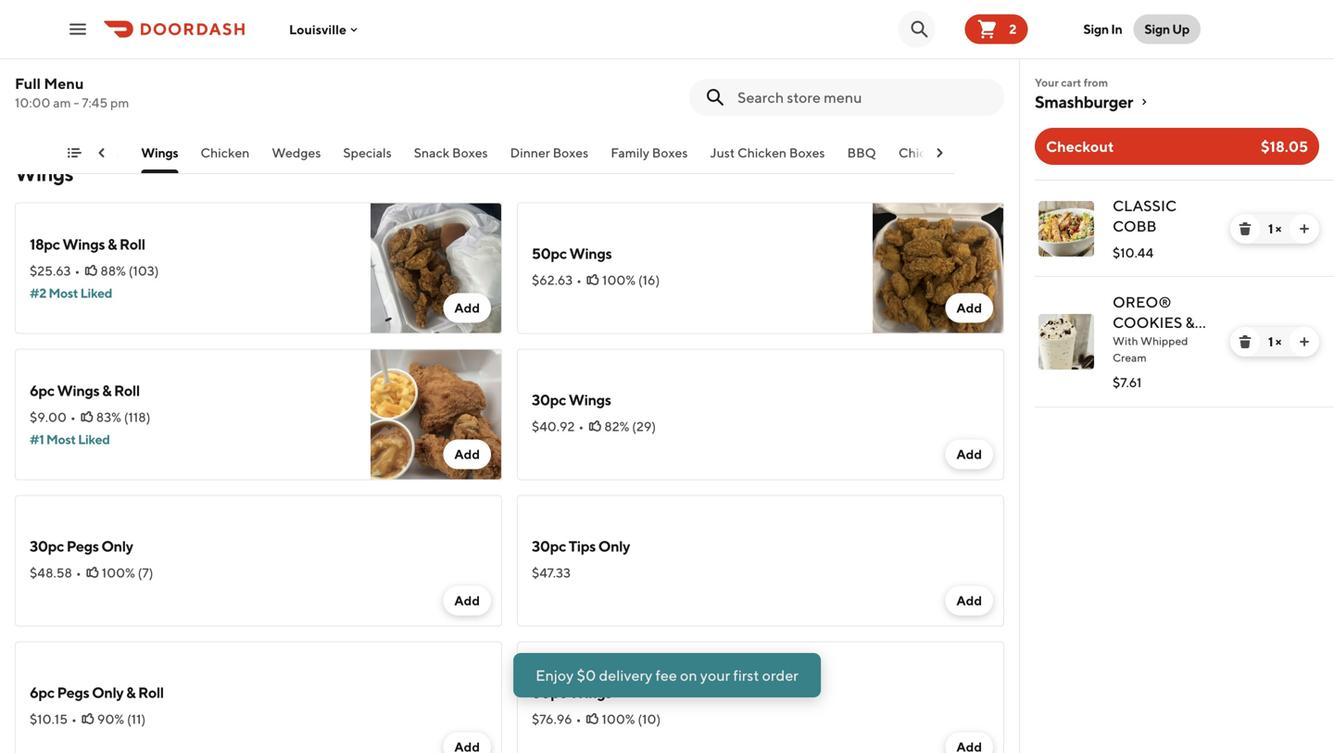 Task type: describe. For each thing, give the bounding box(es) containing it.
snack
[[414, 145, 450, 160]]

full
[[15, 75, 41, 92]]

boxes for dinner boxes
[[553, 145, 589, 160]]

18pc wings & roll
[[30, 235, 145, 253]]

fee
[[656, 667, 678, 685]]

1 for classic cobb
[[1269, 221, 1274, 236]]

roll for 6pc wings & roll
[[114, 382, 140, 400]]

88%
[[100, 263, 126, 279]]

83%
[[96, 410, 121, 425]]

enjoy
[[536, 667, 574, 685]]

$62.63
[[532, 273, 573, 288]]

with whipped cream
[[1113, 335, 1189, 364]]

-
[[74, 95, 79, 110]]

#2
[[30, 286, 46, 301]]

view menu button
[[605, 705, 730, 743]]

chicken strips button
[[899, 144, 985, 173]]

100% for 50pc wings
[[603, 273, 636, 288]]

chicken for chicken strips
[[899, 145, 948, 160]]

#1
[[30, 432, 44, 447]]

whipped
[[1141, 335, 1189, 348]]

scroll menu navigation left image
[[95, 146, 109, 160]]

wings for 18pc wings & roll
[[62, 235, 105, 253]]

$10.15 •
[[30, 712, 77, 727]]

30pc for 30pc wings
[[532, 391, 566, 409]]

• for 6pc pegs only & roll
[[71, 712, 77, 727]]

family boxes
[[611, 145, 688, 160]]

cream
[[1113, 351, 1147, 364]]

(118)
[[124, 410, 151, 425]]

wings right scroll menu navigation left image
[[141, 145, 178, 160]]

liked for 18pc
[[80, 286, 112, 301]]

order
[[763, 667, 799, 685]]

30pc for 30pc tips only
[[532, 538, 566, 555]]

(29)
[[632, 419, 657, 434]]

1 for oreo® cookies & cream shake
[[1269, 334, 1274, 349]]

$7.61
[[1113, 375, 1142, 390]]

wings for 30pc wings
[[569, 391, 611, 409]]

family boxes button
[[611, 144, 688, 173]]

$40.92 •
[[532, 419, 584, 434]]

just
[[711, 145, 735, 160]]

82% (29)
[[605, 419, 657, 434]]

checkout
[[1047, 138, 1115, 155]]

add one to cart image for classic cobb
[[1298, 222, 1313, 236]]

tips
[[569, 538, 596, 555]]

salmon
[[62, 19, 111, 36]]

delivery
[[599, 667, 653, 685]]

boxes for family boxes
[[652, 145, 688, 160]]

6pc wings & roll image
[[371, 349, 502, 481]]

7:45
[[82, 95, 108, 110]]

& for 18pc wings & roll
[[108, 235, 117, 253]]

(103)
[[129, 263, 159, 279]]

chicken for chicken
[[201, 145, 250, 160]]

cream
[[1113, 334, 1169, 352]]

6pc for 6pc wings & roll
[[30, 382, 54, 400]]

$0
[[577, 667, 596, 685]]

sandwich
[[114, 19, 177, 36]]

specials
[[343, 145, 392, 160]]

$62.63 •
[[532, 273, 582, 288]]

100% for 60pc wings
[[602, 712, 636, 727]]

dinner
[[510, 145, 550, 160]]

enjoy $0 delivery fee on your first order
[[536, 667, 799, 685]]

add one to cart image for oreo® cookies & cream shake
[[1298, 335, 1313, 349]]

snack boxes button
[[414, 144, 488, 173]]

$48.58
[[30, 566, 72, 581]]

sign for sign up
[[1145, 21, 1171, 37]]

snack boxes
[[414, 145, 488, 160]]

sign for sign in
[[1084, 21, 1109, 37]]

jack salmon sandwich
[[30, 19, 177, 36]]

(16)
[[639, 273, 660, 288]]

#2 most liked
[[30, 286, 112, 301]]

90%
[[97, 712, 124, 727]]

fish
[[21, 145, 46, 160]]

wings for 6pc wings & roll
[[57, 382, 100, 400]]

• for 6pc wings & roll
[[70, 410, 76, 425]]

90% (11)
[[97, 712, 146, 727]]

view
[[642, 715, 676, 733]]

wings for 50pc wings
[[570, 245, 612, 262]]

only for 6pc pegs only & roll
[[92, 684, 124, 702]]

wedges
[[272, 145, 321, 160]]

louisville
[[289, 22, 347, 37]]

$18.05
[[1262, 138, 1309, 155]]

100% (10)
[[602, 712, 661, 727]]

classic
[[1113, 197, 1177, 215]]

classic cobb
[[1113, 197, 1177, 235]]

sign in
[[1084, 21, 1123, 37]]

liked for 6pc
[[78, 432, 110, 447]]

$25.63
[[30, 263, 71, 279]]

your
[[701, 667, 731, 685]]

cookies
[[1113, 314, 1183, 331]]

show menu categories image
[[67, 146, 82, 160]]

bbq button
[[848, 144, 877, 173]]

sign up link
[[1134, 14, 1201, 44]]

• for 30pc wings
[[579, 419, 584, 434]]

specials button
[[343, 144, 392, 173]]

oreo®
[[1113, 293, 1172, 311]]

× for classic cobb
[[1276, 221, 1282, 236]]

open menu image
[[67, 18, 89, 40]]

bbq
[[848, 145, 877, 160]]

full menu 10:00 am - 7:45 pm
[[15, 75, 129, 110]]

2 button
[[965, 14, 1028, 44]]

(10)
[[638, 712, 661, 727]]

wedges button
[[272, 144, 321, 173]]

82%
[[605, 419, 630, 434]]

with
[[1113, 335, 1139, 348]]

most for 6pc
[[46, 432, 76, 447]]



Task type: locate. For each thing, give the bounding box(es) containing it.
only right tips
[[599, 538, 630, 555]]

0 vertical spatial liked
[[80, 286, 112, 301]]

only up '90%'
[[92, 684, 124, 702]]

sandwiches
[[49, 145, 119, 160]]

only
[[101, 538, 133, 555], [599, 538, 630, 555], [92, 684, 124, 702]]

liked
[[80, 286, 112, 301], [78, 432, 110, 447]]

menu right view at bottom
[[679, 715, 719, 733]]

0 vertical spatial remove item from cart image
[[1239, 222, 1253, 236]]

× for oreo® cookies & cream shake
[[1276, 334, 1282, 349]]

0 vertical spatial ×
[[1276, 221, 1282, 236]]

pegs up $10.15 •
[[57, 684, 89, 702]]

sign left the in
[[1084, 21, 1109, 37]]

0 vertical spatial 1 ×
[[1269, 221, 1282, 236]]

chicken left wedges
[[201, 145, 250, 160]]

30pc up $40.92
[[532, 391, 566, 409]]

6pc up $9.00
[[30, 382, 54, 400]]

1 vertical spatial roll
[[114, 382, 140, 400]]

list containing classic cobb
[[1021, 180, 1335, 408]]

boxes right snack
[[452, 145, 488, 160]]

1 vertical spatial 6pc
[[30, 684, 54, 702]]

& up 88%
[[108, 235, 117, 253]]

$40.92
[[532, 419, 575, 434]]

30pc pegs only
[[30, 538, 133, 555]]

chicken
[[201, 145, 250, 160], [738, 145, 787, 160], [899, 145, 948, 160]]

1 6pc from the top
[[30, 382, 54, 400]]

• for 18pc wings & roll
[[75, 263, 80, 279]]

your cart from
[[1036, 76, 1109, 89]]

remove item from cart image
[[1239, 222, 1253, 236], [1239, 335, 1253, 349]]

sign
[[1084, 21, 1109, 37], [1145, 21, 1171, 37]]

6pc pegs only & roll
[[30, 684, 164, 702]]

wings up 82%
[[569, 391, 611, 409]]

1 ×
[[1269, 221, 1282, 236], [1269, 334, 1282, 349]]

pegs up $48.58 •
[[67, 538, 99, 555]]

4 boxes from the left
[[790, 145, 826, 160]]

30pc up $48.58 on the left of page
[[30, 538, 64, 555]]

sign left up
[[1145, 21, 1171, 37]]

1 × for classic cobb
[[1269, 221, 1282, 236]]

1 horizontal spatial chicken
[[738, 145, 787, 160]]

0 vertical spatial 1
[[1269, 221, 1274, 236]]

boxes inside button
[[790, 145, 826, 160]]

• for 60pc wings
[[576, 712, 582, 727]]

first
[[734, 667, 760, 685]]

only for 30pc tips only
[[599, 538, 630, 555]]

2 1 × from the top
[[1269, 334, 1282, 349]]

chicken left strips
[[899, 145, 948, 160]]

2 × from the top
[[1276, 334, 1282, 349]]

oreo® cookies & cream shake
[[1113, 293, 1196, 372]]

& for 6pc wings & roll
[[102, 382, 111, 400]]

liked down 83%
[[78, 432, 110, 447]]

30pc
[[532, 391, 566, 409], [30, 538, 64, 555], [532, 538, 566, 555]]

2 chicken from the left
[[738, 145, 787, 160]]

1 1 from the top
[[1269, 221, 1274, 236]]

roll for 18pc wings & roll
[[119, 235, 145, 253]]

$10.44
[[1113, 245, 1154, 261]]

menu for view
[[679, 715, 719, 733]]

0 vertical spatial pegs
[[67, 538, 99, 555]]

• up #1 most liked
[[70, 410, 76, 425]]

$76.96 •
[[532, 712, 582, 727]]

3 boxes from the left
[[652, 145, 688, 160]]

& inside oreo® cookies & cream shake
[[1186, 314, 1196, 331]]

50pc wings image
[[873, 203, 1005, 334]]

0 vertical spatial add one to cart image
[[1298, 222, 1313, 236]]

remove item from cart image for classic cobb
[[1239, 222, 1253, 236]]

0 vertical spatial 100%
[[603, 273, 636, 288]]

0 vertical spatial most
[[49, 286, 78, 301]]

30pc up $47.33
[[532, 538, 566, 555]]

1 vertical spatial menu
[[679, 715, 719, 733]]

1 1 × from the top
[[1269, 221, 1282, 236]]

1 vertical spatial add one to cart image
[[1298, 335, 1313, 349]]

3 chicken from the left
[[899, 145, 948, 160]]

roll up 83% (118)
[[114, 382, 140, 400]]

menu for full
[[44, 75, 84, 92]]

most
[[49, 286, 78, 301], [46, 432, 76, 447]]

1 boxes from the left
[[452, 145, 488, 160]]

shake
[[1113, 355, 1164, 372]]

$25.63 •
[[30, 263, 80, 279]]

• for 50pc wings
[[577, 273, 582, 288]]

• right $10.15 on the bottom left
[[71, 712, 77, 727]]

& up (11)
[[126, 684, 135, 702]]

1 sign from the left
[[1084, 21, 1109, 37]]

88% (103)
[[100, 263, 159, 279]]

2 vertical spatial roll
[[138, 684, 164, 702]]

100% left (10)
[[602, 712, 636, 727]]

menu
[[44, 75, 84, 92], [679, 715, 719, 733]]

pegs for 30pc
[[67, 538, 99, 555]]

most down $9.00 •
[[46, 432, 76, 447]]

1 vertical spatial most
[[46, 432, 76, 447]]

1 vertical spatial 1
[[1269, 334, 1274, 349]]

your
[[1036, 76, 1059, 89]]

menu inside button
[[679, 715, 719, 733]]

0 horizontal spatial menu
[[44, 75, 84, 92]]

just chicken boxes
[[711, 145, 826, 160]]

wings right 50pc
[[570, 245, 612, 262]]

50pc wings
[[532, 245, 612, 262]]

smashburger
[[1036, 92, 1134, 112]]

wings for 60pc wings
[[570, 684, 612, 702]]

6pc for 6pc pegs only & roll
[[30, 684, 54, 702]]

0 horizontal spatial sign
[[1084, 21, 1109, 37]]

chicken right just
[[738, 145, 787, 160]]

boxes for snack boxes
[[452, 145, 488, 160]]

$9.00 •
[[30, 410, 76, 425]]

boxes inside button
[[452, 145, 488, 160]]

• right the $76.96
[[576, 712, 582, 727]]

oreo® cookies & cream shake image
[[1039, 314, 1095, 370]]

boxes
[[452, 145, 488, 160], [553, 145, 589, 160], [652, 145, 688, 160], [790, 145, 826, 160]]

strips
[[951, 145, 985, 160]]

#1 most liked
[[30, 432, 110, 447]]

100% left '(7)'
[[102, 566, 135, 581]]

only up 100% (7)
[[101, 538, 133, 555]]

$6.98
[[30, 46, 64, 62]]

pegs
[[67, 538, 99, 555], [57, 684, 89, 702]]

remove item from cart image for oreo® cookies & cream shake
[[1239, 335, 1253, 349]]

boxes right family
[[652, 145, 688, 160]]

(11)
[[127, 712, 146, 727]]

100% for 30pc pegs only
[[102, 566, 135, 581]]

30pc wings
[[532, 391, 611, 409]]

most down $25.63 •
[[49, 286, 78, 301]]

2 sign from the left
[[1145, 21, 1171, 37]]

2 remove item from cart image from the top
[[1239, 335, 1253, 349]]

list
[[1021, 180, 1335, 408]]

liked down 88%
[[80, 286, 112, 301]]

smashburger link
[[1036, 91, 1320, 113]]

0 vertical spatial 6pc
[[30, 382, 54, 400]]

fish sandwiches button
[[21, 144, 119, 173]]

1 vertical spatial 1 ×
[[1269, 334, 1282, 349]]

•
[[75, 263, 80, 279], [577, 273, 582, 288], [70, 410, 76, 425], [579, 419, 584, 434], [76, 566, 81, 581], [71, 712, 77, 727], [576, 712, 582, 727]]

chicken button
[[201, 144, 250, 173]]

menu inside full menu 10:00 am - 7:45 pm
[[44, 75, 84, 92]]

& up whipped at right top
[[1186, 314, 1196, 331]]

1 vertical spatial ×
[[1276, 334, 1282, 349]]

roll up (11)
[[138, 684, 164, 702]]

chicken strips
[[899, 145, 985, 160]]

30pc tips only
[[532, 538, 630, 555]]

add
[[455, 300, 480, 316], [957, 300, 983, 316], [455, 447, 480, 462], [957, 447, 983, 462], [455, 593, 480, 609], [957, 593, 983, 609]]

100%
[[603, 273, 636, 288], [102, 566, 135, 581], [602, 712, 636, 727]]

add one to cart image
[[1298, 222, 1313, 236], [1298, 335, 1313, 349]]

1 vertical spatial remove item from cart image
[[1239, 335, 1253, 349]]

am
[[53, 95, 71, 110]]

2 vertical spatial 100%
[[602, 712, 636, 727]]

& up 83%
[[102, 382, 111, 400]]

wings
[[141, 145, 178, 160], [15, 162, 73, 186], [62, 235, 105, 253], [570, 245, 612, 262], [57, 382, 100, 400], [569, 391, 611, 409], [570, 684, 612, 702]]

50pc
[[532, 245, 567, 262]]

wings up $9.00 •
[[57, 382, 100, 400]]

1 vertical spatial pegs
[[57, 684, 89, 702]]

(7)
[[138, 566, 153, 581]]

wings right 60pc
[[570, 684, 612, 702]]

dinner boxes button
[[510, 144, 589, 173]]

10:00
[[15, 95, 50, 110]]

wings right 18pc
[[62, 235, 105, 253]]

pegs for 6pc
[[57, 684, 89, 702]]

100% (16)
[[603, 273, 660, 288]]

& for oreo® cookies & cream shake
[[1186, 314, 1196, 331]]

2 6pc from the top
[[30, 684, 54, 702]]

60pc wings
[[532, 684, 612, 702]]

83% (118)
[[96, 410, 151, 425]]

0 horizontal spatial chicken
[[201, 145, 250, 160]]

dinner boxes
[[510, 145, 589, 160]]

boxes left bbq
[[790, 145, 826, 160]]

1 horizontal spatial menu
[[679, 715, 719, 733]]

2 horizontal spatial chicken
[[899, 145, 948, 160]]

1 × from the top
[[1276, 221, 1282, 236]]

classic cobb image
[[1039, 201, 1095, 257]]

boxes right dinner
[[553, 145, 589, 160]]

roll up 88% (103)
[[119, 235, 145, 253]]

family
[[611, 145, 650, 160]]

2 add one to cart image from the top
[[1298, 335, 1313, 349]]

$47.33
[[532, 566, 571, 581]]

menu up am
[[44, 75, 84, 92]]

60pc
[[532, 684, 567, 702]]

• down 30pc pegs only
[[76, 566, 81, 581]]

18pc wings & roll image
[[371, 203, 502, 334]]

pm
[[110, 95, 129, 110]]

6pc up $10.15 on the bottom left
[[30, 684, 54, 702]]

0 vertical spatial menu
[[44, 75, 84, 92]]

add button
[[444, 293, 491, 323], [946, 293, 994, 323], [444, 440, 491, 470], [946, 440, 994, 470], [444, 586, 491, 616], [946, 586, 994, 616]]

• for 30pc pegs only
[[76, 566, 81, 581]]

1 horizontal spatial sign
[[1145, 21, 1171, 37]]

only for 30pc pegs only
[[101, 538, 133, 555]]

1 × for oreo® cookies & cream shake
[[1269, 334, 1282, 349]]

100% (7)
[[102, 566, 153, 581]]

Item Search search field
[[738, 87, 990, 108]]

2 1 from the top
[[1269, 334, 1274, 349]]

1 vertical spatial liked
[[78, 432, 110, 447]]

100% left "(16)"
[[603, 273, 636, 288]]

1 remove item from cart image from the top
[[1239, 222, 1253, 236]]

wings down the fish
[[15, 162, 73, 186]]

2 boxes from the left
[[553, 145, 589, 160]]

• right '$62.63' on the top of the page
[[577, 273, 582, 288]]

1 add one to cart image from the top
[[1298, 222, 1313, 236]]

6pc
[[30, 382, 54, 400], [30, 684, 54, 702]]

&
[[108, 235, 117, 253], [1186, 314, 1196, 331], [102, 382, 111, 400], [126, 684, 135, 702]]

30pc for 30pc pegs only
[[30, 538, 64, 555]]

1 chicken from the left
[[201, 145, 250, 160]]

• up #2 most liked
[[75, 263, 80, 279]]

most for 18pc
[[49, 286, 78, 301]]

0 vertical spatial roll
[[119, 235, 145, 253]]

1 vertical spatial 100%
[[102, 566, 135, 581]]

louisville button
[[289, 22, 362, 37]]

$9.00
[[30, 410, 67, 425]]

scroll menu navigation right image
[[933, 146, 947, 160]]

• right $40.92
[[579, 419, 584, 434]]

$10.15
[[30, 712, 68, 727]]

on
[[680, 667, 698, 685]]



Task type: vqa. For each thing, say whether or not it's contained in the screenshot.
• corresponding to 6pc Wings & Roll
yes



